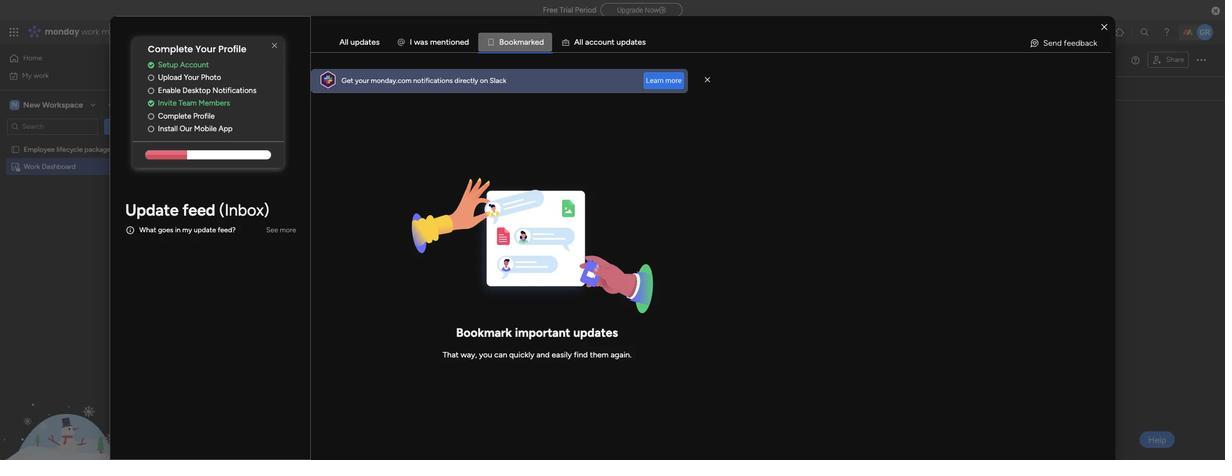 Task type: locate. For each thing, give the bounding box(es) containing it.
enable desktop notifications link
[[148, 85, 284, 96]]

1 vertical spatial dashboard
[[42, 162, 76, 171]]

boards right connected
[[268, 84, 290, 93]]

0 vertical spatial more
[[666, 76, 682, 84]]

1 vertical spatial profile
[[193, 112, 215, 121]]

updates inside all updates link
[[351, 37, 380, 47]]

1 d from the left
[[465, 37, 469, 47]]

n
[[442, 37, 446, 47], [456, 37, 460, 47], [607, 37, 612, 47]]

3 connected boards
[[227, 84, 290, 93]]

i w a s m e n t i o n e d
[[410, 37, 469, 47]]

close image
[[1102, 23, 1108, 31]]

0 horizontal spatial m
[[430, 37, 437, 47]]

1 t from the left
[[446, 37, 449, 47]]

workspace
[[42, 100, 83, 109]]

d
[[465, 37, 469, 47], [540, 37, 544, 47], [626, 37, 631, 47]]

1 vertical spatial see
[[266, 226, 278, 234]]

circle o image for upload
[[148, 74, 154, 82]]

0 vertical spatial work dashboard
[[166, 49, 298, 71]]

to
[[671, 297, 678, 307]]

0 vertical spatial circle o image
[[148, 74, 154, 82]]

1 circle o image from the top
[[148, 74, 154, 82]]

m left r
[[518, 37, 524, 47]]

boards up of
[[744, 271, 787, 287]]

see
[[176, 28, 188, 36], [266, 226, 278, 234]]

boards
[[268, 84, 290, 93], [744, 271, 787, 287], [774, 297, 798, 307]]

0 vertical spatial work
[[81, 26, 99, 38]]

again.
[[611, 350, 632, 360]]

0 vertical spatial work
[[166, 49, 206, 71]]

work dashboard banner
[[133, 44, 1226, 101]]

arrow down image
[[509, 83, 521, 95]]

1 horizontal spatial s
[[642, 37, 646, 47]]

work for monday
[[81, 26, 99, 38]]

boards left at
[[774, 297, 798, 307]]

1 horizontal spatial work dashboard
[[166, 49, 298, 71]]

your
[[355, 76, 369, 85], [757, 297, 773, 307]]

d right i
[[465, 37, 469, 47]]

new
[[23, 100, 40, 109]]

updates right all at the left top of the page
[[351, 37, 380, 47]]

learn more
[[646, 76, 682, 84]]

r
[[529, 37, 531, 47]]

work right monday
[[81, 26, 99, 38]]

4 o from the left
[[598, 37, 603, 47]]

public board image
[[11, 145, 20, 154]]

directly
[[455, 76, 478, 85]]

2 horizontal spatial t
[[635, 37, 638, 47]]

o left p
[[598, 37, 603, 47]]

profile up setup account link
[[219, 43, 247, 55]]

0 horizontal spatial work
[[34, 71, 49, 80]]

your up setup account link
[[196, 43, 216, 55]]

them
[[590, 350, 609, 360]]

updates up the them at the left of the page
[[574, 326, 618, 340]]

your up widget
[[184, 73, 199, 82]]

0 vertical spatial check circle image
[[148, 61, 154, 69]]

u down upgrade at right top
[[617, 37, 621, 47]]

1 circle o image from the top
[[148, 87, 154, 94]]

0 horizontal spatial see
[[176, 28, 188, 36]]

m
[[430, 37, 437, 47], [518, 37, 524, 47]]

2 d from the left
[[540, 37, 544, 47]]

1 vertical spatial from
[[721, 297, 738, 307]]

a right the i
[[420, 37, 425, 47]]

2 m from the left
[[518, 37, 524, 47]]

i
[[410, 37, 412, 47]]

your
[[196, 43, 216, 55], [184, 73, 199, 82]]

circle o image for complete
[[148, 113, 154, 120]]

see down (inbox)
[[266, 226, 278, 234]]

work up the upload your photo
[[166, 49, 206, 71]]

1 l from the left
[[580, 37, 582, 47]]

1 m from the left
[[430, 37, 437, 47]]

m left i
[[430, 37, 437, 47]]

a right a
[[585, 37, 590, 47]]

0 horizontal spatial k
[[514, 37, 518, 47]]

complete profile
[[158, 112, 215, 121]]

circle o image
[[148, 74, 154, 82], [148, 113, 154, 120]]

see left plans
[[176, 28, 188, 36]]

invite members image
[[1093, 27, 1103, 37]]

1 horizontal spatial u
[[617, 37, 621, 47]]

2 check circle image from the top
[[148, 100, 154, 107]]

circle o image left enable
[[148, 87, 154, 94]]

n left p
[[607, 37, 612, 47]]

1 vertical spatial your
[[184, 73, 199, 82]]

from left all
[[721, 297, 738, 307]]

2 e from the left
[[460, 37, 465, 47]]

complete inside "link"
[[158, 112, 191, 121]]

and left easily
[[537, 350, 550, 360]]

complete up the setup
[[148, 43, 193, 55]]

1 vertical spatial work dashboard
[[24, 162, 76, 171]]

complete up install
[[158, 112, 191, 121]]

my
[[182, 226, 192, 235]]

1 horizontal spatial private dashboard image
[[148, 54, 161, 66]]

bookmark important updates
[[456, 326, 618, 340]]

check circle image left invite
[[148, 100, 154, 107]]

feed
[[182, 201, 215, 220]]

0 vertical spatial your
[[196, 43, 216, 55]]

1 vertical spatial work
[[34, 71, 49, 80]]

0 horizontal spatial d
[[465, 37, 469, 47]]

upgrade
[[617, 6, 643, 14]]

1 horizontal spatial m
[[518, 37, 524, 47]]

check circle image for invite
[[148, 100, 154, 107]]

work dashboard inside banner
[[166, 49, 298, 71]]

1 n from the left
[[442, 37, 446, 47]]

and inside visualize data from multiple boards element
[[608, 297, 620, 307]]

1 o from the left
[[451, 37, 456, 47]]

2 horizontal spatial d
[[626, 37, 631, 47]]

circle o image
[[148, 87, 154, 94], [148, 125, 154, 133]]

send
[[1044, 38, 1062, 48]]

tab
[[478, 32, 553, 52]]

circle o image inside upload your photo link
[[148, 74, 154, 82]]

new workspace
[[23, 100, 83, 109]]

a right p
[[631, 37, 635, 47]]

dapulse x slim image
[[269, 40, 281, 52]]

e right i
[[460, 37, 465, 47]]

private dashboard image
[[148, 54, 161, 66], [11, 162, 20, 171]]

1 horizontal spatial see
[[266, 226, 278, 234]]

1 horizontal spatial work
[[166, 49, 206, 71]]

3 d from the left
[[626, 37, 631, 47]]

dashboard down employee lifecycle packages
[[42, 162, 76, 171]]

e right r
[[535, 37, 540, 47]]

o right "w"
[[451, 37, 456, 47]]

1 horizontal spatial your
[[757, 297, 773, 307]]

0 vertical spatial see
[[176, 28, 188, 36]]

2 circle o image from the top
[[148, 125, 154, 133]]

t right "w"
[[446, 37, 449, 47]]

1 horizontal spatial work
[[81, 26, 99, 38]]

private dashboard image up upload
[[148, 54, 161, 66]]

bookmark
[[456, 326, 512, 340]]

0 horizontal spatial private dashboard image
[[11, 162, 20, 171]]

1 horizontal spatial from
[[721, 297, 738, 307]]

work
[[166, 49, 206, 71], [24, 162, 40, 171]]

0 horizontal spatial s
[[425, 37, 428, 47]]

e right p
[[638, 37, 642, 47]]

share
[[1167, 55, 1185, 64]]

your right of
[[757, 297, 773, 307]]

circle o image left install
[[148, 125, 154, 133]]

d right r
[[540, 37, 544, 47]]

0 vertical spatial updates
[[351, 37, 380, 47]]

upgrade now link
[[601, 3, 683, 17]]

setup account
[[158, 60, 209, 69]]

private dashboard image down public board image
[[11, 162, 20, 171]]

see inside button
[[266, 226, 278, 234]]

k
[[514, 37, 518, 47], [531, 37, 535, 47]]

share button
[[1148, 52, 1190, 68]]

boards inside popup button
[[268, 84, 290, 93]]

s right p
[[642, 37, 646, 47]]

0 horizontal spatial work dashboard
[[24, 162, 76, 171]]

invite team members
[[158, 99, 230, 108]]

u left p
[[603, 37, 607, 47]]

what goes in my update feed?
[[139, 226, 236, 235]]

work down employee on the left of page
[[24, 162, 40, 171]]

n right i
[[456, 37, 460, 47]]

your right get on the left top
[[355, 76, 369, 85]]

complete for complete your profile
[[148, 43, 193, 55]]

1 horizontal spatial more
[[666, 76, 682, 84]]

account
[[180, 60, 209, 69]]

0 vertical spatial your
[[355, 76, 369, 85]]

l down 'period'
[[580, 37, 582, 47]]

0 horizontal spatial from
[[660, 271, 689, 287]]

e left i
[[437, 37, 442, 47]]

1 horizontal spatial and
[[608, 297, 620, 307]]

0 horizontal spatial profile
[[193, 112, 215, 121]]

you
[[479, 350, 493, 360]]

circle o image inside "install our mobile app" link
[[148, 125, 154, 133]]

1 vertical spatial check circle image
[[148, 100, 154, 107]]

1 vertical spatial work
[[24, 162, 40, 171]]

work dashboard down employee on the left of page
[[24, 162, 76, 171]]

work dashboard up upload your photo link
[[166, 49, 298, 71]]

search everything image
[[1140, 27, 1150, 37]]

packages
[[84, 145, 114, 154]]

1 horizontal spatial n
[[456, 37, 460, 47]]

members
[[199, 99, 230, 108]]

4 e from the left
[[638, 37, 642, 47]]

workspace selection element
[[10, 99, 85, 111]]

circle o image left upload
[[148, 74, 154, 82]]

t right p
[[635, 37, 638, 47]]

complete your profile
[[148, 43, 247, 55]]

0 vertical spatial complete
[[148, 43, 193, 55]]

circle o image for install
[[148, 125, 154, 133]]

complete
[[148, 43, 193, 55], [158, 112, 191, 121]]

tab containing b
[[478, 32, 553, 52]]

o left r
[[504, 37, 509, 47]]

setup account link
[[148, 59, 284, 71]]

3 e from the left
[[535, 37, 540, 47]]

complete for complete profile
[[158, 112, 191, 121]]

work inside button
[[34, 71, 49, 80]]

check circle image inside setup account link
[[148, 61, 154, 69]]

2 circle o image from the top
[[148, 113, 154, 120]]

apps image
[[1116, 27, 1126, 37]]

remove from favorites image
[[306, 55, 316, 65]]

d for i w a s m e n t i o n e d
[[465, 37, 469, 47]]

circle o image left complete profile at the left
[[148, 113, 154, 120]]

n left i
[[442, 37, 446, 47]]

profile up mobile
[[193, 112, 215, 121]]

0 horizontal spatial n
[[442, 37, 446, 47]]

help image
[[1162, 27, 1172, 37]]

e
[[437, 37, 442, 47], [460, 37, 465, 47], [535, 37, 540, 47], [638, 37, 642, 47]]

1 vertical spatial circle o image
[[148, 125, 154, 133]]

l right a
[[582, 37, 583, 47]]

u
[[603, 37, 607, 47], [617, 37, 621, 47]]

dapulse x slim image
[[705, 76, 710, 85]]

check circle image left the setup
[[148, 61, 154, 69]]

t left p
[[612, 37, 615, 47]]

see inside button
[[176, 28, 188, 36]]

all updates link
[[332, 33, 388, 52]]

Work Dashboard field
[[163, 49, 301, 71]]

and left other
[[608, 297, 620, 307]]

1 horizontal spatial d
[[540, 37, 544, 47]]

tab list containing all updates
[[331, 32, 1112, 52]]

your for profile
[[196, 43, 216, 55]]

3 t from the left
[[635, 37, 638, 47]]

from
[[660, 271, 689, 287], [721, 297, 738, 307]]

0 vertical spatial dashboard
[[210, 49, 298, 71]]

list box
[[0, 139, 128, 311]]

1 horizontal spatial t
[[612, 37, 615, 47]]

1 check circle image from the top
[[148, 61, 154, 69]]

o
[[451, 37, 456, 47], [504, 37, 509, 47], [509, 37, 514, 47], [598, 37, 603, 47]]

of
[[748, 297, 756, 307]]

filter
[[490, 84, 506, 93]]

work
[[81, 26, 99, 38], [34, 71, 49, 80]]

0 vertical spatial and
[[608, 297, 620, 307]]

can
[[495, 350, 507, 360]]

work dashboard
[[166, 49, 298, 71], [24, 162, 76, 171]]

upload your photo
[[158, 73, 221, 82]]

1 vertical spatial circle o image
[[148, 113, 154, 120]]

1 vertical spatial complete
[[158, 112, 191, 121]]

your inside visualize data from multiple boards element
[[757, 297, 773, 307]]

mobile
[[194, 124, 217, 133]]

my
[[22, 71, 32, 80]]

0 vertical spatial circle o image
[[148, 87, 154, 94]]

see for see more
[[266, 226, 278, 234]]

my work button
[[6, 68, 108, 84]]

dashboard
[[210, 49, 298, 71], [42, 162, 76, 171]]

2 k from the left
[[531, 37, 535, 47]]

1 horizontal spatial profile
[[219, 43, 247, 55]]

complete profile link
[[148, 111, 284, 122]]

send feedback
[[1044, 38, 1098, 48]]

c
[[590, 37, 594, 47], [594, 37, 598, 47]]

from up to
[[660, 271, 689, 287]]

0 horizontal spatial and
[[537, 350, 550, 360]]

d down upgrade at right top
[[626, 37, 631, 47]]

option
[[0, 140, 128, 142]]

insights
[[693, 297, 720, 307]]

circle o image inside complete profile "link"
[[148, 113, 154, 120]]

dashboard up 3 connected boards
[[210, 49, 298, 71]]

o right b at the top
[[509, 37, 514, 47]]

1 vertical spatial more
[[280, 226, 296, 234]]

2 s from the left
[[642, 37, 646, 47]]

2 horizontal spatial n
[[607, 37, 612, 47]]

monday work management
[[45, 26, 156, 38]]

0 vertical spatial boards
[[268, 84, 290, 93]]

Search in workspace field
[[21, 121, 84, 132]]

enable
[[158, 86, 181, 95]]

more for see more
[[280, 226, 296, 234]]

1 horizontal spatial k
[[531, 37, 535, 47]]

1 horizontal spatial updates
[[574, 326, 618, 340]]

3 n from the left
[[607, 37, 612, 47]]

1 vertical spatial updates
[[574, 326, 618, 340]]

1 a from the left
[[420, 37, 425, 47]]

0 horizontal spatial updates
[[351, 37, 380, 47]]

more
[[666, 76, 682, 84], [280, 226, 296, 234]]

check circle image
[[148, 61, 154, 69], [148, 100, 154, 107]]

easily
[[552, 350, 572, 360]]

1 c from the left
[[590, 37, 594, 47]]

d for a l l a c c o u n t u p d a t e s
[[626, 37, 631, 47]]

0 horizontal spatial more
[[280, 226, 296, 234]]

1 horizontal spatial dashboard
[[210, 49, 298, 71]]

0 horizontal spatial t
[[446, 37, 449, 47]]

circle o image inside enable desktop notifications "link"
[[148, 87, 154, 94]]

0 horizontal spatial your
[[355, 76, 369, 85]]

0 horizontal spatial work
[[24, 162, 40, 171]]

check circle image inside the "invite team members" link
[[148, 100, 154, 107]]

1 vertical spatial your
[[757, 297, 773, 307]]

data
[[628, 271, 657, 287]]

s right "w"
[[425, 37, 428, 47]]

None search field
[[304, 81, 399, 97]]

work right my
[[34, 71, 49, 80]]

free trial period
[[543, 6, 597, 15]]

home button
[[6, 50, 108, 66]]

tab list
[[331, 32, 1112, 52]]

0 horizontal spatial u
[[603, 37, 607, 47]]

circle o image for enable
[[148, 87, 154, 94]]

a right b at the top
[[524, 37, 529, 47]]



Task type: vqa. For each thing, say whether or not it's contained in the screenshot.
Learn more's more
yes



Task type: describe. For each thing, give the bounding box(es) containing it.
3
[[227, 84, 231, 93]]

work inside banner
[[166, 49, 206, 71]]

monday.com
[[371, 76, 412, 85]]

a
[[574, 37, 580, 47]]

0 vertical spatial private dashboard image
[[148, 54, 161, 66]]

that
[[443, 350, 459, 360]]

see plans button
[[162, 25, 211, 40]]

desktop
[[183, 86, 211, 95]]

search image
[[387, 85, 395, 93]]

dashboard inside banner
[[210, 49, 298, 71]]

install
[[158, 124, 178, 133]]

0 vertical spatial profile
[[219, 43, 247, 55]]

2 c from the left
[[594, 37, 598, 47]]

quickly
[[509, 350, 535, 360]]

2 vertical spatial boards
[[774, 297, 798, 307]]

see plans
[[176, 28, 206, 36]]

1 vertical spatial and
[[537, 350, 550, 360]]

dapulse close image
[[1212, 6, 1221, 16]]

1 vertical spatial boards
[[744, 271, 787, 287]]

list box containing employee lifecycle packages
[[0, 139, 128, 311]]

my work
[[22, 71, 49, 80]]

3 connected boards button
[[208, 81, 294, 97]]

2 t from the left
[[612, 37, 615, 47]]

all
[[340, 37, 349, 47]]

connected
[[232, 84, 266, 93]]

at
[[799, 297, 806, 307]]

see more button
[[262, 222, 300, 238]]

notifications
[[413, 76, 453, 85]]

find
[[574, 350, 588, 360]]

trial
[[560, 6, 573, 15]]

photo
[[201, 73, 221, 82]]

get
[[342, 76, 354, 85]]

update
[[125, 201, 179, 220]]

p
[[621, 37, 626, 47]]

app
[[219, 124, 233, 133]]

workspace image
[[10, 99, 20, 110]]

charts,
[[549, 297, 572, 307]]

way,
[[461, 350, 477, 360]]

3 a from the left
[[585, 37, 590, 47]]

m for a
[[518, 37, 524, 47]]

see for see plans
[[176, 28, 188, 36]]

plans
[[190, 28, 206, 36]]

2 a from the left
[[524, 37, 529, 47]]

1 k from the left
[[514, 37, 518, 47]]

n
[[12, 100, 17, 109]]

dapulse rightstroke image
[[659, 7, 666, 14]]

free
[[543, 6, 558, 15]]

upgrade now
[[617, 6, 659, 14]]

multiple
[[692, 271, 741, 287]]

notifications
[[213, 86, 257, 95]]

visualize data from multiple boards element
[[133, 101, 1226, 346]]

home
[[23, 54, 42, 62]]

lottie animation element
[[0, 359, 128, 460]]

important
[[515, 326, 571, 340]]

w
[[414, 37, 420, 47]]

what
[[139, 226, 156, 235]]

person button
[[426, 81, 470, 97]]

feedback
[[1064, 38, 1098, 48]]

0 horizontal spatial dashboard
[[42, 162, 76, 171]]

on
[[480, 76, 488, 85]]

add widget button
[[145, 81, 204, 97]]

lottie animation image
[[0, 359, 128, 460]]

2 n from the left
[[456, 37, 460, 47]]

1 u from the left
[[603, 37, 607, 47]]

period
[[575, 6, 597, 15]]

invite team members link
[[148, 98, 284, 109]]

in
[[175, 226, 181, 235]]

enable desktop notifications
[[158, 86, 257, 95]]

learn more button
[[644, 73, 684, 89]]

all
[[739, 297, 747, 307]]

i
[[449, 37, 451, 47]]

greg robinson image
[[1198, 24, 1214, 40]]

install our mobile app link
[[148, 123, 284, 135]]

b
[[499, 37, 504, 47]]

more for learn more
[[666, 76, 682, 84]]

profile inside "link"
[[193, 112, 215, 121]]

3 o from the left
[[509, 37, 514, 47]]

employee lifecycle packages
[[24, 145, 114, 154]]

(inbox)
[[219, 201, 269, 220]]

install our mobile app
[[158, 124, 233, 133]]

that way, you can quickly and easily find them again.
[[443, 350, 632, 360]]

visualize data from multiple boards
[[572, 271, 787, 287]]

get
[[680, 297, 691, 307]]

2 l from the left
[[582, 37, 583, 47]]

0 vertical spatial from
[[660, 271, 689, 287]]

1 s from the left
[[425, 37, 428, 47]]

1 e from the left
[[437, 37, 442, 47]]

help button
[[1140, 432, 1175, 448]]

upload your photo link
[[148, 72, 284, 83]]

help
[[1149, 435, 1167, 445]]

learn
[[646, 76, 664, 84]]

see more
[[266, 226, 296, 234]]

our
[[180, 124, 192, 133]]

m for e
[[430, 37, 437, 47]]

your for photo
[[184, 73, 199, 82]]

2 u from the left
[[617, 37, 621, 47]]

employee
[[24, 145, 55, 154]]

send feedback button
[[1026, 35, 1102, 51]]

monday
[[45, 26, 79, 38]]

check circle image for setup
[[148, 61, 154, 69]]

select product image
[[9, 27, 19, 37]]

feed?
[[218, 226, 236, 235]]

get your monday.com notifications directly on slack
[[342, 76, 507, 85]]

4 a from the left
[[631, 37, 635, 47]]

work for my
[[34, 71, 49, 80]]

update feed (inbox)
[[125, 201, 269, 220]]

person
[[442, 84, 464, 93]]

goes
[[158, 226, 173, 235]]

all updates
[[340, 37, 380, 47]]

2 o from the left
[[504, 37, 509, 47]]

filter button
[[474, 81, 521, 97]]

timelines,
[[574, 297, 606, 307]]

invite
[[158, 99, 177, 108]]

none search field inside "work dashboard" banner
[[304, 81, 399, 97]]

lifecycle
[[57, 145, 83, 154]]

a l l a c c o u n t u p d a t e s
[[574, 37, 646, 47]]

1 vertical spatial private dashboard image
[[11, 162, 20, 171]]

Filter dashboard by text search field
[[304, 81, 399, 97]]



